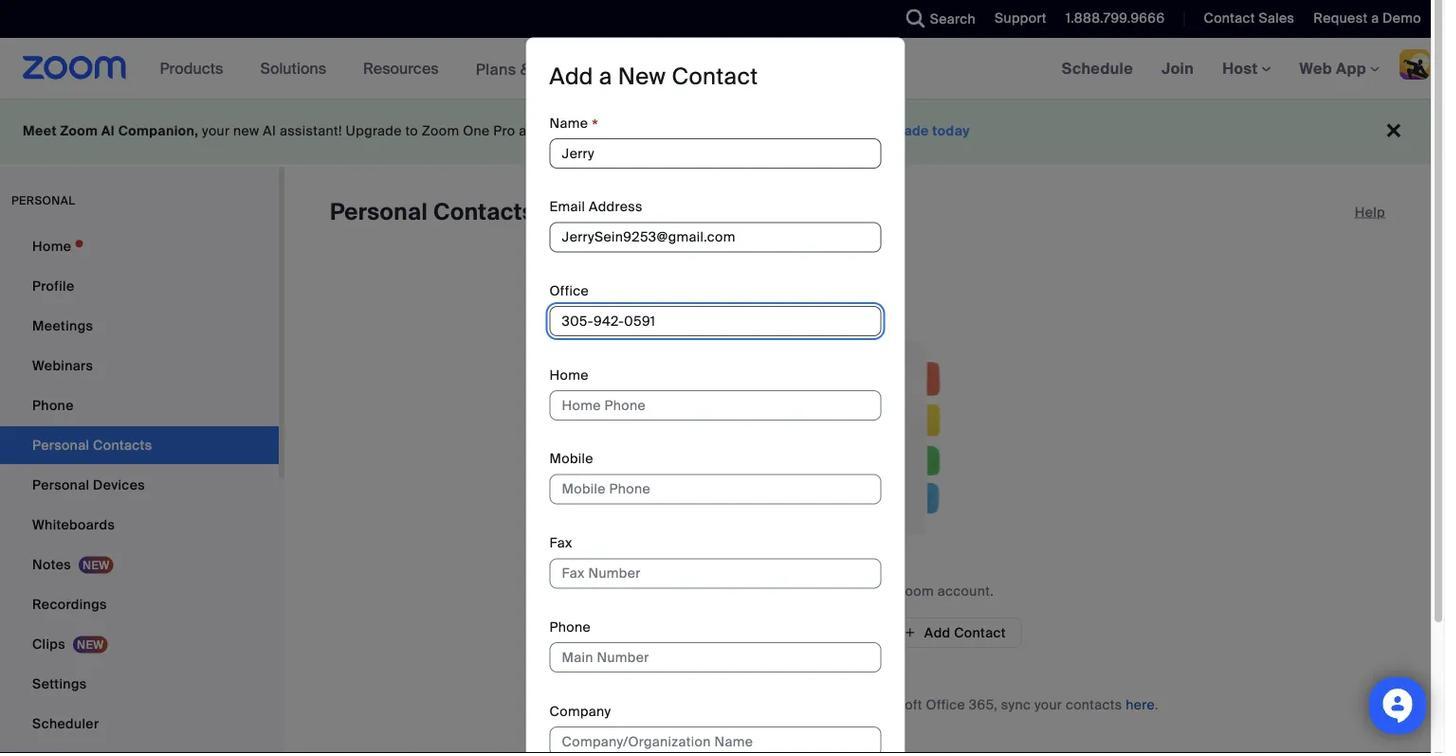 Task type: describe. For each thing, give the bounding box(es) containing it.
assistant!
[[280, 122, 342, 140]]

fax
[[550, 535, 572, 553]]

company
[[550, 704, 611, 721]]

for google calendar, microsoft exchange, and microsoft office 365, sync your contacts here .
[[557, 697, 1159, 714]]

address
[[589, 199, 643, 216]]

one
[[463, 122, 490, 140]]

upgrade today link
[[872, 122, 970, 140]]

1 horizontal spatial and
[[833, 697, 857, 714]]

banner containing schedule
[[0, 38, 1445, 100]]

email
[[550, 199, 585, 216]]

0 horizontal spatial to
[[405, 122, 418, 140]]

your for to
[[865, 583, 893, 600]]

devices
[[93, 477, 145, 494]]

2 horizontal spatial to
[[849, 583, 862, 600]]

contact sales
[[1204, 9, 1295, 27]]

calendar,
[[632, 697, 694, 714]]

webinars
[[32, 357, 93, 375]]

home inside add a new contact dialog
[[550, 367, 589, 384]]

phone inside add a new contact dialog
[[550, 619, 591, 637]]

add for add a new contact
[[550, 62, 593, 91]]

*
[[592, 115, 598, 137]]

and inside meet zoom ai companion, footer
[[519, 122, 543, 140]]

1 horizontal spatial office
[[926, 697, 965, 714]]

google
[[582, 697, 629, 714]]

schedule link
[[1048, 38, 1147, 99]]

contacts
[[433, 198, 535, 227]]

2 microsoft from the left
[[861, 697, 923, 714]]

for
[[557, 697, 578, 714]]

0 horizontal spatial zoom
[[60, 122, 98, 140]]

meetings
[[32, 317, 93, 335]]

Mobile text field
[[550, 475, 881, 506]]

add image
[[904, 625, 917, 642]]

1.888.799.9666 button up schedule link
[[1066, 9, 1165, 27]]

personal for personal contacts
[[330, 198, 428, 227]]

email address
[[550, 199, 643, 216]]

Home text field
[[550, 391, 881, 421]]

exchange,
[[762, 697, 830, 714]]

new
[[233, 122, 259, 140]]

add for add contact
[[924, 624, 951, 642]]

1.888.799.9666
[[1066, 9, 1165, 27]]

help link
[[1355, 197, 1385, 228]]

schedule
[[1062, 58, 1133, 78]]

profile link
[[0, 267, 279, 305]]

get
[[547, 122, 568, 140]]

help
[[1355, 203, 1385, 221]]

pricing
[[535, 59, 587, 79]]

Email Address text field
[[550, 223, 881, 253]]

1 ai from the left
[[101, 122, 115, 140]]

added
[[804, 583, 845, 600]]

plans
[[476, 59, 516, 79]]

meetings navigation
[[1048, 38, 1445, 100]]

cost.
[[837, 122, 868, 140]]

whiteboards link
[[0, 506, 279, 544]]

notes link
[[0, 546, 279, 584]]

personal for personal devices
[[32, 477, 89, 494]]

contact sales link up join
[[1190, 0, 1299, 38]]

meet zoom ai companion, footer
[[0, 99, 1431, 164]]

request a demo
[[1314, 9, 1421, 27]]

webinars link
[[0, 347, 279, 385]]

contact inside add contact button
[[954, 624, 1006, 642]]

notes
[[32, 556, 71, 574]]

account.
[[938, 583, 994, 600]]

office inside add a new contact dialog
[[550, 283, 589, 300]]

1 horizontal spatial contacts
[[1066, 697, 1122, 714]]

personal devices
[[32, 477, 145, 494]]

settings link
[[0, 666, 279, 704]]

add a new contact dialog
[[526, 38, 905, 754]]

companion
[[655, 122, 729, 140]]

personal menu menu
[[0, 228, 279, 754]]

whiteboards
[[32, 516, 115, 534]]

contact inside contact sales link
[[1204, 9, 1255, 27]]

scheduler
[[32, 715, 99, 733]]

request
[[1314, 9, 1368, 27]]

1 horizontal spatial zoom
[[422, 122, 459, 140]]



Task type: vqa. For each thing, say whether or not it's contained in the screenshot.
contact within dialog
yes



Task type: locate. For each thing, give the bounding box(es) containing it.
add right add image on the right bottom
[[924, 624, 951, 642]]

contact up meet zoom ai companion, footer
[[672, 62, 758, 91]]

office down email
[[550, 283, 589, 300]]

add a new contact
[[550, 62, 758, 91]]

upgrade down product information navigation
[[346, 122, 402, 140]]

ai
[[101, 122, 115, 140], [263, 122, 276, 140], [638, 122, 651, 140]]

phone down webinars on the top left of page
[[32, 397, 74, 414]]

1 horizontal spatial home
[[550, 367, 589, 384]]

home link
[[0, 228, 279, 266]]

add
[[550, 62, 593, 91], [924, 624, 951, 642]]

your right sync
[[1034, 697, 1062, 714]]

0 horizontal spatial contact
[[672, 62, 758, 91]]

today
[[932, 122, 970, 140]]

2 horizontal spatial zoom
[[896, 583, 934, 600]]

add inside button
[[924, 624, 951, 642]]

sync
[[1001, 697, 1031, 714]]

zoom up add image on the right bottom
[[896, 583, 934, 600]]

1 horizontal spatial your
[[865, 583, 893, 600]]

to right added
[[849, 583, 862, 600]]

0 vertical spatial personal
[[330, 198, 428, 227]]

2 horizontal spatial your
[[1034, 697, 1062, 714]]

personal contacts
[[330, 198, 535, 227]]

contact
[[1204, 9, 1255, 27], [672, 62, 758, 91], [954, 624, 1006, 642]]

phone inside personal menu menu
[[32, 397, 74, 414]]

support
[[995, 9, 1047, 27]]

First and Last Name text field
[[550, 139, 881, 169]]

1 vertical spatial home
[[550, 367, 589, 384]]

banner
[[0, 38, 1445, 100]]

0 horizontal spatial upgrade
[[346, 122, 402, 140]]

office left the 365,
[[926, 697, 965, 714]]

0 vertical spatial phone
[[32, 397, 74, 414]]

0 horizontal spatial microsoft
[[697, 697, 759, 714]]

contact sales link up meetings navigation
[[1204, 9, 1295, 27]]

a for request
[[1371, 9, 1379, 27]]

plans & pricing
[[476, 59, 587, 79]]

ai right new
[[263, 122, 276, 140]]

personal devices link
[[0, 467, 279, 504]]

home up mobile in the left of the page
[[550, 367, 589, 384]]

sales
[[1259, 9, 1295, 27]]

no
[[722, 583, 740, 600]]

microsoft
[[697, 697, 759, 714], [861, 697, 923, 714]]

to
[[405, 122, 418, 140], [621, 122, 634, 140], [849, 583, 862, 600]]

microsoft up company text field
[[697, 697, 759, 714]]

contact left "sales"
[[1204, 9, 1255, 27]]

pro
[[493, 122, 515, 140]]

phone link
[[0, 387, 279, 425]]

1 horizontal spatial to
[[621, 122, 634, 140]]

name *
[[550, 115, 598, 137]]

1 upgrade from the left
[[346, 122, 402, 140]]

ai left companion,
[[101, 122, 115, 140]]

upgrade
[[346, 122, 402, 140], [872, 122, 929, 140]]

1.888.799.9666 button up schedule
[[1051, 0, 1170, 38]]

upgrade right cost.
[[872, 122, 929, 140]]

and right exchange,
[[833, 697, 857, 714]]

a for add
[[599, 62, 612, 91]]

companion,
[[118, 122, 199, 140]]

Fax text field
[[550, 559, 881, 590]]

1 horizontal spatial upgrade
[[872, 122, 929, 140]]

1 horizontal spatial microsoft
[[861, 697, 923, 714]]

3 ai from the left
[[638, 122, 651, 140]]

0 vertical spatial contact
[[1204, 9, 1255, 27]]

1 horizontal spatial personal
[[330, 198, 428, 227]]

meetings link
[[0, 307, 279, 345]]

0 horizontal spatial home
[[32, 238, 71, 255]]

no
[[749, 122, 765, 140]]

home
[[32, 238, 71, 255], [550, 367, 589, 384]]

1 vertical spatial phone
[[550, 619, 591, 637]]

new
[[618, 62, 666, 91]]

0 horizontal spatial contacts
[[744, 583, 800, 600]]

your for companion,
[[202, 122, 230, 140]]

profile
[[32, 277, 74, 295]]

your inside meet zoom ai companion, footer
[[202, 122, 230, 140]]

0 vertical spatial add
[[550, 62, 593, 91]]

0 vertical spatial and
[[519, 122, 543, 140]]

contact down account.
[[954, 624, 1006, 642]]

2 horizontal spatial contact
[[1204, 9, 1255, 27]]

access
[[571, 122, 618, 140]]

365,
[[969, 697, 998, 714]]

1 vertical spatial contact
[[672, 62, 758, 91]]

your left new
[[202, 122, 230, 140]]

personal inside menu
[[32, 477, 89, 494]]

zoom
[[60, 122, 98, 140], [422, 122, 459, 140], [896, 583, 934, 600]]

Office Phone text field
[[550, 307, 881, 337]]

add right the &
[[550, 62, 593, 91]]

1 vertical spatial your
[[865, 583, 893, 600]]

settings
[[32, 676, 87, 693]]

name
[[550, 115, 588, 132]]

add contact
[[924, 624, 1006, 642]]

1 vertical spatial contacts
[[1066, 697, 1122, 714]]

personal
[[330, 198, 428, 227], [32, 477, 89, 494]]

1 vertical spatial a
[[599, 62, 612, 91]]

to left one
[[405, 122, 418, 140]]

0 vertical spatial a
[[1371, 9, 1379, 27]]

product information navigation
[[146, 38, 601, 100]]

here link
[[1126, 697, 1155, 714]]

meet zoom ai companion, your new ai assistant! upgrade to zoom one pro and get access to ai companion at no additional cost. upgrade today
[[23, 122, 970, 140]]

&
[[520, 59, 531, 79]]

plans & pricing link
[[476, 59, 587, 79], [476, 59, 587, 79]]

contact sales link
[[1190, 0, 1299, 38], [1204, 9, 1295, 27]]

0 horizontal spatial your
[[202, 122, 230, 140]]

add inside dialog
[[550, 62, 593, 91]]

here
[[1126, 697, 1155, 714]]

your right added
[[865, 583, 893, 600]]

recordings link
[[0, 586, 279, 624]]

1 vertical spatial office
[[926, 697, 965, 714]]

microsoft down add image on the right bottom
[[861, 697, 923, 714]]

0 horizontal spatial a
[[599, 62, 612, 91]]

2 vertical spatial your
[[1034, 697, 1062, 714]]

2 vertical spatial contact
[[954, 624, 1006, 642]]

.
[[1155, 697, 1159, 714]]

join
[[1162, 58, 1194, 78]]

0 horizontal spatial office
[[550, 283, 589, 300]]

1 vertical spatial and
[[833, 697, 857, 714]]

Phone text field
[[550, 644, 881, 674]]

1 vertical spatial add
[[924, 624, 951, 642]]

recordings
[[32, 596, 107, 614]]

at
[[733, 122, 746, 140]]

a
[[1371, 9, 1379, 27], [599, 62, 612, 91]]

ai left companion
[[638, 122, 651, 140]]

contacts right "no"
[[744, 583, 800, 600]]

add contact button
[[887, 618, 1022, 649]]

demo
[[1383, 9, 1421, 27]]

0 vertical spatial your
[[202, 122, 230, 140]]

a inside dialog
[[599, 62, 612, 91]]

home inside personal menu menu
[[32, 238, 71, 255]]

0 horizontal spatial add
[[550, 62, 593, 91]]

zoom right the meet
[[60, 122, 98, 140]]

home up profile
[[32, 238, 71, 255]]

clips
[[32, 636, 65, 653]]

0 horizontal spatial and
[[519, 122, 543, 140]]

additional
[[769, 122, 833, 140]]

scheduler link
[[0, 706, 279, 743]]

1 microsoft from the left
[[697, 697, 759, 714]]

2 ai from the left
[[263, 122, 276, 140]]

2 horizontal spatial ai
[[638, 122, 651, 140]]

0 horizontal spatial ai
[[101, 122, 115, 140]]

request a demo link
[[1299, 0, 1445, 38], [1314, 9, 1421, 27]]

1 horizontal spatial ai
[[263, 122, 276, 140]]

1 horizontal spatial add
[[924, 624, 951, 642]]

zoom logo image
[[23, 56, 127, 80]]

contacts
[[744, 583, 800, 600], [1066, 697, 1122, 714]]

phone up for
[[550, 619, 591, 637]]

meet
[[23, 122, 57, 140]]

no contacts added to your zoom account.
[[722, 583, 994, 600]]

1.888.799.9666 button
[[1051, 0, 1170, 38], [1066, 9, 1165, 27]]

to right *
[[621, 122, 634, 140]]

your
[[202, 122, 230, 140], [865, 583, 893, 600], [1034, 697, 1062, 714]]

contact inside add a new contact dialog
[[672, 62, 758, 91]]

0 horizontal spatial phone
[[32, 397, 74, 414]]

Company text field
[[550, 728, 881, 754]]

mobile
[[550, 451, 593, 469]]

office
[[550, 283, 589, 300], [926, 697, 965, 714]]

and left get
[[519, 122, 543, 140]]

a left demo
[[1371, 9, 1379, 27]]

contacts left here
[[1066, 697, 1122, 714]]

phone
[[32, 397, 74, 414], [550, 619, 591, 637]]

clips link
[[0, 626, 279, 664]]

0 horizontal spatial personal
[[32, 477, 89, 494]]

join link
[[1147, 38, 1208, 99]]

1 horizontal spatial phone
[[550, 619, 591, 637]]

a left new
[[599, 62, 612, 91]]

1 horizontal spatial a
[[1371, 9, 1379, 27]]

and
[[519, 122, 543, 140], [833, 697, 857, 714]]

0 vertical spatial home
[[32, 238, 71, 255]]

1 horizontal spatial contact
[[954, 624, 1006, 642]]

2 upgrade from the left
[[872, 122, 929, 140]]

personal
[[11, 193, 75, 208]]

zoom left one
[[422, 122, 459, 140]]

0 vertical spatial contacts
[[744, 583, 800, 600]]

support link
[[981, 0, 1051, 38], [995, 9, 1047, 27]]

1 vertical spatial personal
[[32, 477, 89, 494]]

0 vertical spatial office
[[550, 283, 589, 300]]



